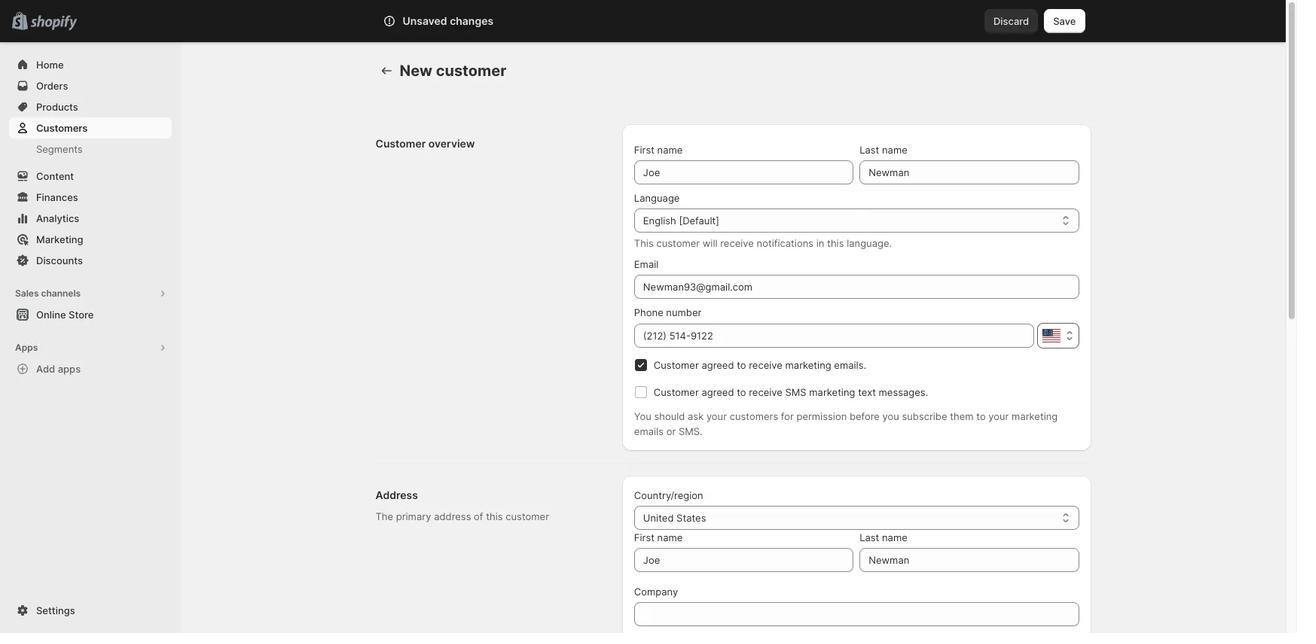 Task type: vqa. For each thing, say whether or not it's contained in the screenshot.
the bottommost The Sales Channels
no



Task type: locate. For each thing, give the bounding box(es) containing it.
Phone number text field
[[634, 324, 1034, 348]]

channels
[[41, 288, 81, 299]]

marketing up sms
[[786, 359, 832, 372]]

0 horizontal spatial your
[[707, 411, 727, 423]]

receive up customers
[[749, 387, 783, 399]]

unsaved
[[403, 14, 447, 27]]

sms
[[786, 387, 807, 399]]

email
[[634, 258, 659, 271]]

1 vertical spatial customer
[[654, 359, 699, 372]]

last
[[860, 144, 880, 156], [860, 532, 880, 544]]

0 vertical spatial agreed
[[702, 359, 734, 372]]

2 first from the top
[[634, 532, 655, 544]]

0 vertical spatial first
[[634, 144, 655, 156]]

subscribe
[[902, 411, 948, 423]]

First name text field
[[634, 549, 854, 573]]

0 vertical spatial customer
[[376, 137, 426, 150]]

2 last from the top
[[860, 532, 880, 544]]

this right 'in'
[[828, 237, 844, 249]]

segments link
[[9, 139, 172, 160]]

receive for sms
[[749, 387, 783, 399]]

products
[[36, 101, 78, 113]]

customer down english [default]
[[657, 237, 700, 249]]

apps
[[58, 363, 81, 375]]

phone
[[634, 307, 664, 319]]

save button
[[1045, 9, 1086, 33]]

marketing
[[36, 234, 83, 246]]

customer for this
[[657, 237, 700, 249]]

0 vertical spatial receive
[[721, 237, 754, 249]]

first up language
[[634, 144, 655, 156]]

first name for company
[[634, 532, 683, 544]]

2 vertical spatial customer
[[654, 387, 699, 399]]

1 vertical spatial this
[[486, 511, 503, 523]]

marketing
[[786, 359, 832, 372], [810, 387, 856, 399], [1012, 411, 1058, 423]]

1 vertical spatial agreed
[[702, 387, 734, 399]]

last name
[[860, 144, 908, 156], [860, 532, 908, 544]]

united states
[[643, 512, 707, 525]]

1 vertical spatial customer
[[657, 237, 700, 249]]

1 vertical spatial first
[[634, 532, 655, 544]]

customer for new
[[436, 62, 507, 80]]

receive
[[721, 237, 754, 249], [749, 359, 783, 372], [749, 387, 783, 399]]

first
[[634, 144, 655, 156], [634, 532, 655, 544]]

customer for customer agreed to receive marketing emails.
[[654, 359, 699, 372]]

first name up language
[[634, 144, 683, 156]]

company
[[634, 586, 678, 598]]

1 horizontal spatial this
[[828, 237, 844, 249]]

your right them
[[989, 411, 1009, 423]]

name
[[658, 144, 683, 156], [882, 144, 908, 156], [658, 532, 683, 544], [882, 532, 908, 544]]

sales channels
[[15, 288, 81, 299]]

1 vertical spatial last
[[860, 532, 880, 544]]

customer for customer agreed to receive sms marketing text messages.
[[654, 387, 699, 399]]

store
[[69, 309, 94, 321]]

name for last name text field
[[882, 532, 908, 544]]

2 agreed from the top
[[702, 387, 734, 399]]

marketing up permission on the right of page
[[810, 387, 856, 399]]

receive right will
[[721, 237, 754, 249]]

2 first name from the top
[[634, 532, 683, 544]]

1 vertical spatial receive
[[749, 359, 783, 372]]

2 vertical spatial receive
[[749, 387, 783, 399]]

name for last name text box
[[882, 144, 908, 156]]

orders
[[36, 80, 68, 92]]

0 vertical spatial last name
[[860, 144, 908, 156]]

receive for notifications
[[721, 237, 754, 249]]

2 last name from the top
[[860, 532, 908, 544]]

first name down united
[[634, 532, 683, 544]]

2 vertical spatial customer
[[506, 511, 549, 523]]

1 vertical spatial first name
[[634, 532, 683, 544]]

Last name text field
[[860, 161, 1080, 185]]

customer down search
[[436, 62, 507, 80]]

to for marketing
[[737, 359, 747, 372]]

emails
[[634, 426, 664, 438]]

marketing right them
[[1012, 411, 1058, 423]]

1 first from the top
[[634, 144, 655, 156]]

Company text field
[[634, 603, 1080, 627]]

add
[[36, 363, 55, 375]]

agreed for customer agreed to receive sms marketing text messages.
[[702, 387, 734, 399]]

name for first name text field
[[658, 144, 683, 156]]

0 vertical spatial first name
[[634, 144, 683, 156]]

new customer
[[400, 62, 507, 80]]

new
[[400, 62, 433, 80]]

sales
[[15, 288, 39, 299]]

1 last name from the top
[[860, 144, 908, 156]]

name for first name text box
[[658, 532, 683, 544]]

1 agreed from the top
[[702, 359, 734, 372]]

your
[[707, 411, 727, 423], [989, 411, 1009, 423]]

first for language
[[634, 144, 655, 156]]

analytics link
[[9, 208, 172, 229]]

1 horizontal spatial your
[[989, 411, 1009, 423]]

customer overview
[[376, 137, 475, 150]]

Email email field
[[634, 275, 1080, 299]]

customer
[[436, 62, 507, 80], [657, 237, 700, 249], [506, 511, 549, 523]]

will
[[703, 237, 718, 249]]

agreed for customer agreed to receive marketing emails.
[[702, 359, 734, 372]]

in
[[817, 237, 825, 249]]

2 vertical spatial marketing
[[1012, 411, 1058, 423]]

1 vertical spatial last name
[[860, 532, 908, 544]]

country/region
[[634, 490, 704, 502]]

last for language
[[860, 144, 880, 156]]

settings link
[[9, 601, 172, 622]]

marketing inside you should ask your customers for permission before you subscribe them to your marketing emails or sms.
[[1012, 411, 1058, 423]]

receive for marketing
[[749, 359, 783, 372]]

states
[[677, 512, 707, 525]]

before
[[850, 411, 880, 423]]

your right ask
[[707, 411, 727, 423]]

unsaved changes
[[403, 14, 494, 27]]

shopify image
[[30, 16, 77, 31]]

0 vertical spatial last
[[860, 144, 880, 156]]

of
[[474, 511, 483, 523]]

them
[[950, 411, 974, 423]]

first down united
[[634, 532, 655, 544]]

discounts link
[[9, 250, 172, 271]]

this
[[828, 237, 844, 249], [486, 511, 503, 523]]

0 vertical spatial to
[[737, 359, 747, 372]]

1 your from the left
[[707, 411, 727, 423]]

customer right of
[[506, 511, 549, 523]]

1 first name from the top
[[634, 144, 683, 156]]

to
[[737, 359, 747, 372], [737, 387, 747, 399], [977, 411, 986, 423]]

to for sms
[[737, 387, 747, 399]]

receive up the customer agreed to receive sms marketing text messages.
[[749, 359, 783, 372]]

agreed
[[702, 359, 734, 372], [702, 387, 734, 399]]

0 vertical spatial this
[[828, 237, 844, 249]]

analytics
[[36, 213, 79, 225]]

1 vertical spatial to
[[737, 387, 747, 399]]

0 vertical spatial customer
[[436, 62, 507, 80]]

this right of
[[486, 511, 503, 523]]

primary
[[396, 511, 431, 523]]

segments
[[36, 143, 83, 155]]

you
[[634, 411, 652, 423]]

1 last from the top
[[860, 144, 880, 156]]

2 vertical spatial to
[[977, 411, 986, 423]]

to inside you should ask your customers for permission before you subscribe them to your marketing emails or sms.
[[977, 411, 986, 423]]



Task type: describe. For each thing, give the bounding box(es) containing it.
this customer will receive notifications in this language.
[[634, 237, 892, 249]]

1 vertical spatial marketing
[[810, 387, 856, 399]]

emails.
[[835, 359, 867, 372]]

0 horizontal spatial this
[[486, 511, 503, 523]]

ask
[[688, 411, 704, 423]]

messages.
[[879, 387, 929, 399]]

address
[[376, 489, 418, 502]]

united
[[643, 512, 674, 525]]

number
[[666, 307, 702, 319]]

add apps
[[36, 363, 81, 375]]

First name text field
[[634, 161, 854, 185]]

search
[[455, 15, 487, 27]]

home
[[36, 59, 64, 71]]

first name for language
[[634, 144, 683, 156]]

online store link
[[9, 304, 172, 326]]

for
[[781, 411, 794, 423]]

should
[[654, 411, 685, 423]]

text
[[858, 387, 876, 399]]

or
[[667, 426, 676, 438]]

save
[[1054, 15, 1077, 27]]

settings
[[36, 605, 75, 617]]

customers link
[[9, 118, 172, 139]]

last name for company
[[860, 532, 908, 544]]

discard button
[[985, 9, 1039, 33]]

0 vertical spatial marketing
[[786, 359, 832, 372]]

the primary address of this customer
[[376, 511, 549, 523]]

home link
[[9, 54, 172, 75]]

2 your from the left
[[989, 411, 1009, 423]]

customers
[[36, 122, 88, 134]]

the
[[376, 511, 393, 523]]

notifications
[[757, 237, 814, 249]]

first for company
[[634, 532, 655, 544]]

add apps button
[[9, 359, 172, 380]]

search button
[[430, 9, 867, 33]]

online
[[36, 309, 66, 321]]

you should ask your customers for permission before you subscribe them to your marketing emails or sms.
[[634, 411, 1058, 438]]

sales channels button
[[9, 283, 172, 304]]

content
[[36, 170, 74, 182]]

finances
[[36, 191, 78, 203]]

language.
[[847, 237, 892, 249]]

discard
[[994, 15, 1030, 27]]

customers
[[730, 411, 779, 423]]

discounts
[[36, 255, 83, 267]]

[default]
[[679, 215, 720, 227]]

changes
[[450, 14, 494, 27]]

customer agreed to receive sms marketing text messages.
[[654, 387, 929, 399]]

apps button
[[9, 338, 172, 359]]

this
[[634, 237, 654, 249]]

online store button
[[0, 304, 181, 326]]

orders link
[[9, 75, 172, 96]]

online store
[[36, 309, 94, 321]]

finances link
[[9, 187, 172, 208]]

english [default]
[[643, 215, 720, 227]]

apps
[[15, 342, 38, 353]]

products link
[[9, 96, 172, 118]]

english
[[643, 215, 677, 227]]

last name for language
[[860, 144, 908, 156]]

language
[[634, 192, 680, 204]]

you
[[883, 411, 900, 423]]

content link
[[9, 166, 172, 187]]

sms.
[[679, 426, 703, 438]]

Last name text field
[[860, 549, 1080, 573]]

united states (+1) image
[[1043, 329, 1061, 343]]

marketing link
[[9, 229, 172, 250]]

customer agreed to receive marketing emails.
[[654, 359, 867, 372]]

phone number
[[634, 307, 702, 319]]

last for company
[[860, 532, 880, 544]]

address
[[434, 511, 471, 523]]

overview
[[429, 137, 475, 150]]

permission
[[797, 411, 847, 423]]

customer for customer overview
[[376, 137, 426, 150]]



